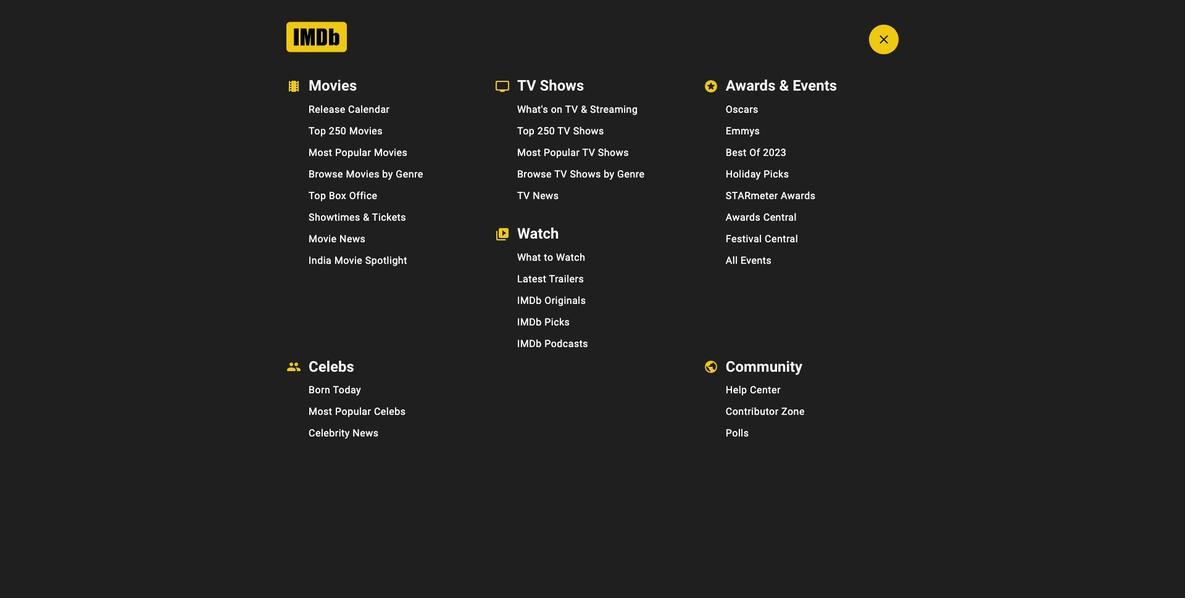 Task type: vqa. For each thing, say whether or not it's contained in the screenshot.
EVENTS
yes



Task type: locate. For each thing, give the bounding box(es) containing it.
1 horizontal spatial by
[[604, 168, 614, 180]]

imdb picks
[[517, 316, 570, 328]]

0 vertical spatial central
[[763, 212, 797, 223]]

picks inside imdb picks link
[[544, 316, 570, 328]]

popular inside the most popular celebs "link"
[[335, 406, 371, 418]]

imdb for imdb originals
[[517, 295, 542, 306]]

1 browse from the left
[[309, 168, 343, 180]]

tv down 'on' on the top
[[558, 125, 570, 137]]

shows up tv news link
[[570, 168, 601, 180]]

&
[[581, 104, 587, 115], [363, 212, 370, 223]]

all inside menu
[[726, 255, 738, 266]]

up next
[[734, 216, 777, 231]]

movies up office
[[346, 168, 380, 180]]

most down top 250 movies
[[309, 147, 332, 158]]

0 vertical spatial all
[[321, 12, 332, 22]]

top left box on the left top
[[309, 190, 326, 202]]

1 vertical spatial movies
[[374, 147, 408, 158]]

genre up tv news link
[[617, 168, 645, 180]]

& up top 250 tv shows link
[[581, 104, 587, 115]]

1 imdb from the top
[[517, 295, 542, 306]]

news for movie news
[[339, 233, 366, 245]]

popular down top 250 tv shows
[[544, 147, 580, 158]]

movie up india
[[309, 233, 337, 245]]

polls
[[726, 428, 749, 440]]

1 vertical spatial shows
[[598, 147, 629, 158]]

close navigation drawer image
[[876, 32, 891, 47]]

top 10 most popular indian theatrical movies of 2023 image
[[212, 401, 314, 552], [212, 401, 314, 551]]

250 down release
[[329, 125, 346, 137]]

top for top 250 movies
[[309, 125, 326, 137]]

release calendar
[[309, 104, 390, 115]]

1 genre from the left
[[396, 168, 423, 180]]

0 horizontal spatial awards
[[726, 212, 761, 223]]

imdb down imdb originals
[[517, 316, 542, 328]]

most
[[309, 147, 332, 158], [517, 147, 541, 158], [309, 406, 332, 418]]

by up tv news link
[[604, 168, 614, 180]]

popular down top 250 movies
[[335, 147, 371, 158]]

imdb down latest
[[517, 295, 542, 306]]

menu containing what to watch
[[485, 247, 694, 355]]

tv for 250
[[558, 125, 570, 137]]

1 250 from the left
[[329, 125, 346, 137]]

top down what's
[[517, 125, 535, 137]]

0 horizontal spatial &
[[363, 212, 370, 223]]

news down browse tv shows by genre
[[533, 190, 559, 202]]

movies down top 250 movies 'link'
[[374, 147, 408, 158]]

group
[[202, 213, 726, 552], [212, 401, 314, 552]]

1 by from the left
[[382, 168, 393, 180]]

top 250 movies
[[309, 125, 383, 137]]

browse up box on the left top
[[309, 168, 343, 180]]

menu containing help center
[[694, 380, 902, 445]]

by
[[382, 168, 393, 180], [604, 168, 614, 180]]

0 horizontal spatial genre
[[396, 168, 423, 180]]

all inside button
[[321, 12, 332, 22]]

central down starmeter awards on the top right of the page
[[763, 212, 797, 223]]

best of 2023
[[726, 147, 786, 158]]

most popular celebs
[[309, 406, 406, 418]]

starmeter awards
[[726, 190, 816, 202]]

holiday
[[726, 168, 761, 180]]

tv up "browse tv shows by genre" link
[[582, 147, 595, 158]]

what
[[517, 252, 541, 263]]

picks up imdb podcasts
[[544, 316, 570, 328]]

2 by from the left
[[604, 168, 614, 180]]

0 horizontal spatial 250
[[329, 125, 346, 137]]

trailers
[[549, 273, 584, 285]]

1 horizontal spatial awards
[[781, 190, 816, 202]]

what's
[[517, 104, 548, 115]]

shows
[[573, 125, 604, 137], [598, 147, 629, 158], [570, 168, 601, 180]]

news for tv news
[[533, 190, 559, 202]]

starmeter awards link
[[694, 185, 902, 207]]

spotlight
[[365, 255, 407, 266]]

1 horizontal spatial picks
[[764, 168, 789, 180]]

all for all
[[321, 12, 332, 22]]

1 horizontal spatial browse
[[517, 168, 552, 180]]

shows up "browse tv shows by genre" link
[[598, 147, 629, 158]]

news down the most popular celebs
[[353, 428, 379, 440]]

india
[[309, 255, 332, 266]]

1 horizontal spatial genre
[[617, 168, 645, 180]]

starmeter
[[726, 190, 778, 202]]

2 vertical spatial imdb
[[517, 338, 542, 350]]

picks for imdb picks
[[544, 316, 570, 328]]

festival
[[726, 233, 762, 245]]

0 vertical spatial &
[[581, 104, 587, 115]]

tv news
[[517, 190, 559, 202]]

most popular celebs link
[[277, 401, 485, 423]]

all left the events
[[726, 255, 738, 266]]

2023
[[763, 147, 786, 158]]

0 horizontal spatial all
[[321, 12, 332, 22]]

1 vertical spatial all
[[726, 255, 738, 266]]

movies for top 250 movies
[[349, 125, 383, 137]]

born
[[309, 385, 330, 396]]

most down top 250 tv shows
[[517, 147, 541, 158]]

india movie spotlight link
[[277, 250, 485, 271]]

shows up most popular tv shows link
[[573, 125, 604, 137]]

imdb originals
[[517, 295, 586, 306]]

help
[[726, 385, 747, 396]]

2 vertical spatial news
[[353, 428, 379, 440]]

celebs
[[374, 406, 406, 418]]

popular down "today" in the left bottom of the page
[[335, 406, 371, 418]]

awards up festival
[[726, 212, 761, 223]]

browse up the tv news
[[517, 168, 552, 180]]

imdb for imdb podcasts
[[517, 338, 542, 350]]

popular inside most popular tv shows link
[[544, 147, 580, 158]]

all right menu
[[321, 12, 332, 22]]

all events
[[726, 255, 772, 266]]

0 vertical spatial imdb
[[517, 295, 542, 306]]

& down office
[[363, 212, 370, 223]]

menu containing release calendar
[[277, 99, 485, 271]]

picks down 2023
[[764, 168, 789, 180]]

1 vertical spatial imdb
[[517, 316, 542, 328]]

1 vertical spatial picks
[[544, 316, 570, 328]]

menu
[[277, 12, 299, 22]]

movies
[[349, 125, 383, 137], [374, 147, 408, 158], [346, 168, 380, 180]]

movies down calendar
[[349, 125, 383, 137]]

all
[[321, 12, 332, 22], [726, 255, 738, 266]]

top for top box office
[[309, 190, 326, 202]]

2 250 from the left
[[537, 125, 555, 137]]

most inside "link"
[[309, 406, 332, 418]]

top down release
[[309, 125, 326, 137]]

genre
[[396, 168, 423, 180], [617, 168, 645, 180]]

0 vertical spatial news
[[533, 190, 559, 202]]

top 250 tv shows
[[517, 125, 604, 137]]

central down next
[[765, 233, 798, 245]]

genre up top box office link
[[396, 168, 423, 180]]

most popular movies
[[309, 147, 408, 158]]

tv down most popular tv shows
[[554, 168, 567, 180]]

tv for popular
[[582, 147, 595, 158]]

0 vertical spatial picks
[[764, 168, 789, 180]]

picks
[[764, 168, 789, 180], [544, 316, 570, 328]]

tv down browse tv shows by genre
[[517, 190, 530, 202]]

awards
[[781, 190, 816, 202], [726, 212, 761, 223]]

awards up awards central link
[[781, 190, 816, 202]]

250
[[329, 125, 346, 137], [537, 125, 555, 137]]

what to watch link
[[485, 247, 694, 268]]

2 vertical spatial shows
[[570, 168, 601, 180]]

most down born
[[309, 406, 332, 418]]

imdb down 'imdb picks'
[[517, 338, 542, 350]]

picks inside holiday picks link
[[764, 168, 789, 180]]

watchlist
[[850, 12, 888, 22]]

popular
[[335, 147, 371, 158], [544, 147, 580, 158], [335, 406, 371, 418]]

3 imdb from the top
[[517, 338, 542, 350]]

fallout image
[[744, 256, 798, 336]]

podcasts
[[544, 338, 588, 350]]

1 horizontal spatial all
[[726, 255, 738, 266]]

menu containing what's on tv & streaming
[[485, 99, 694, 207]]

emmys link
[[694, 120, 902, 142]]

browse for box
[[309, 168, 343, 180]]

2 genre from the left
[[617, 168, 645, 180]]

movie
[[309, 233, 337, 245], [334, 255, 363, 266]]

250 down 'on' on the top
[[537, 125, 555, 137]]

menu
[[277, 99, 485, 271], [485, 99, 694, 207], [694, 99, 902, 271], [485, 247, 694, 355], [277, 380, 485, 445], [694, 380, 902, 445]]

oscars link
[[694, 99, 902, 120]]

0 vertical spatial movies
[[349, 125, 383, 137]]

1 vertical spatial news
[[339, 233, 366, 245]]

0 horizontal spatial picks
[[544, 316, 570, 328]]

imdb originals link
[[485, 290, 694, 311]]

menu containing born today
[[277, 380, 485, 445]]

up
[[734, 216, 749, 231]]

0 vertical spatial shows
[[573, 125, 604, 137]]

1 horizontal spatial 250
[[537, 125, 555, 137]]

250 for tv
[[537, 125, 555, 137]]

250 inside 'link'
[[329, 125, 346, 137]]

movie down movie news
[[334, 255, 363, 266]]

tv right 'on' on the top
[[565, 104, 578, 115]]

by down most popular movies link
[[382, 168, 393, 180]]

watchlist button
[[826, 6, 898, 28]]

1 vertical spatial central
[[765, 233, 798, 245]]

0 horizontal spatial browse
[[309, 168, 343, 180]]

emmys
[[726, 125, 760, 137]]

imdb for imdb picks
[[517, 316, 542, 328]]

1 vertical spatial awards
[[726, 212, 761, 223]]

help center
[[726, 385, 781, 396]]

india movie spotlight
[[309, 255, 407, 266]]

tickets
[[372, 212, 406, 223]]

0 vertical spatial awards
[[781, 190, 816, 202]]

2 browse from the left
[[517, 168, 552, 180]]

best of 2023 link
[[694, 142, 902, 163]]

top inside 'link'
[[309, 125, 326, 137]]

2 imdb from the top
[[517, 316, 542, 328]]

top
[[309, 125, 326, 137], [517, 125, 535, 137], [309, 190, 326, 202]]

1 horizontal spatial &
[[581, 104, 587, 115]]

all events link
[[694, 250, 902, 271]]

0 vertical spatial movie
[[309, 233, 337, 245]]

popular for tv
[[544, 147, 580, 158]]

movies inside 'link'
[[349, 125, 383, 137]]

0 horizontal spatial by
[[382, 168, 393, 180]]

imdb inside "link"
[[517, 338, 542, 350]]

news down the showtimes & tickets
[[339, 233, 366, 245]]

popular inside most popular movies link
[[335, 147, 371, 158]]



Task type: describe. For each thing, give the bounding box(es) containing it.
arrow drop down image
[[332, 10, 347, 25]]

next
[[752, 216, 777, 231]]

awards central
[[726, 212, 797, 223]]

movie news
[[309, 233, 366, 245]]

browse tv shows by genre
[[517, 168, 645, 180]]

latest trailers
[[517, 273, 584, 285]]

showtimes & tickets link
[[277, 207, 485, 228]]

showtimes
[[309, 212, 360, 223]]

the most gripping drama of 2023 image
[[744, 347, 798, 427]]

top for top 250 tv shows
[[517, 125, 535, 137]]

top 250 tv shows link
[[485, 120, 694, 142]]

born today
[[309, 385, 361, 396]]

1 vertical spatial movie
[[334, 255, 363, 266]]

central for festival central
[[765, 233, 798, 245]]

top box office link
[[277, 185, 485, 207]]

watch
[[556, 252, 585, 263]]

today
[[333, 385, 361, 396]]

streaming
[[590, 104, 638, 115]]

celebrity
[[309, 428, 350, 440]]

shows for top 250 tv shows
[[573, 125, 604, 137]]

'jawan,' 'leo' among top 2023 indian theatrical movies element
[[202, 214, 726, 552]]

picks for holiday picks
[[764, 168, 789, 180]]

tv for on
[[565, 104, 578, 115]]

holiday picks
[[726, 168, 789, 180]]

best
[[726, 147, 747, 158]]

most for most popular celebs
[[309, 406, 332, 418]]

latest trailers link
[[485, 268, 694, 290]]

of
[[749, 147, 760, 158]]

what to watch
[[517, 252, 585, 263]]

born today link
[[277, 380, 485, 401]]

showtimes & tickets
[[309, 212, 406, 223]]

250 for movies
[[329, 125, 346, 137]]

calendar
[[348, 104, 390, 115]]

2 vertical spatial movies
[[346, 168, 380, 180]]

menu containing oscars
[[694, 99, 902, 271]]

most popular tv shows link
[[485, 142, 694, 163]]

contributor
[[726, 406, 779, 418]]

contributor zone
[[726, 406, 805, 418]]

celebrity news link
[[277, 423, 485, 445]]

awards central link
[[694, 207, 902, 228]]

polls link
[[694, 423, 902, 445]]

menu button
[[249, 7, 309, 27]]

shows for most popular tv shows
[[598, 147, 629, 158]]

popular for movies
[[335, 147, 371, 158]]

most popular movies link
[[277, 142, 485, 163]]

movies for most popular movies
[[374, 147, 408, 158]]

most for most popular tv shows
[[517, 147, 541, 158]]

originals
[[544, 295, 586, 306]]

most popular tv shows
[[517, 147, 629, 158]]

1 vertical spatial &
[[363, 212, 370, 223]]

on
[[551, 104, 563, 115]]

imdb podcasts
[[517, 338, 588, 350]]

to
[[544, 252, 553, 263]]

festival central link
[[694, 228, 902, 250]]

contributor zone link
[[694, 401, 902, 423]]

browse for news
[[517, 168, 552, 180]]

festival central
[[726, 233, 798, 245]]

browse tv shows by genre link
[[485, 163, 694, 185]]

all for all events
[[726, 255, 738, 266]]

movie news link
[[277, 228, 485, 250]]

most for most popular movies
[[309, 147, 332, 158]]

news for celebrity news
[[353, 428, 379, 440]]

imdb picks link
[[485, 311, 694, 333]]

all button
[[314, 7, 350, 27]]

zone
[[781, 406, 805, 418]]

holiday picks link
[[694, 163, 902, 185]]

release
[[309, 104, 345, 115]]

what's on tv & streaming
[[517, 104, 638, 115]]

box
[[329, 190, 346, 202]]

browse movies by genre
[[309, 168, 423, 180]]

All search field
[[314, 7, 758, 27]]

help center link
[[694, 380, 902, 401]]

browse movies by genre link
[[277, 163, 485, 185]]

events
[[741, 255, 772, 266]]

central for awards central
[[763, 212, 797, 223]]

oscars
[[726, 104, 758, 115]]

office
[[349, 190, 377, 202]]

celebrity news
[[309, 428, 379, 440]]

latest
[[517, 273, 546, 285]]

what's on tv & streaming link
[[485, 99, 694, 120]]

top 250 movies link
[[277, 120, 485, 142]]

tv news link
[[485, 185, 694, 207]]

imdb podcasts link
[[485, 333, 694, 355]]

center
[[750, 385, 781, 396]]

'jawan,' 'leo' among top 2023 indian theatrical movies image
[[202, 213, 726, 508]]

top box office
[[309, 190, 377, 202]]

top 10 most popular indian streaming movies of 2023 image
[[744, 438, 798, 519]]

release calendar link
[[277, 99, 485, 120]]



